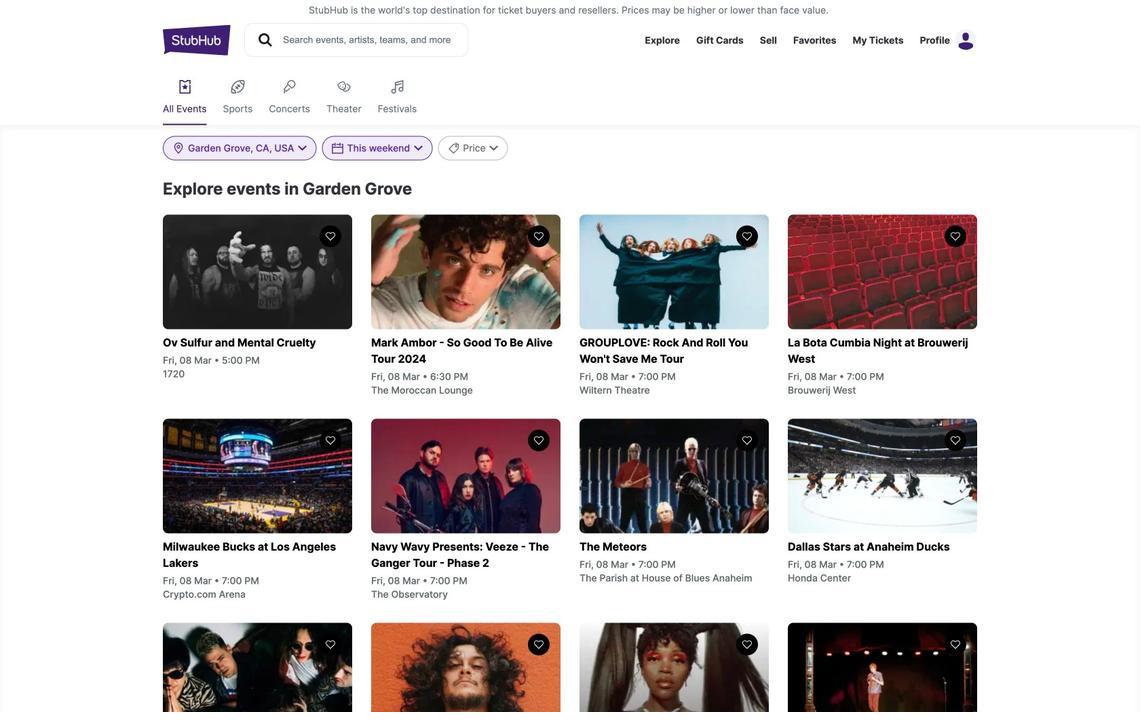 Task type: locate. For each thing, give the bounding box(es) containing it.
stubhub image
[[163, 23, 231, 57]]

None field
[[163, 136, 317, 161], [322, 136, 433, 161], [438, 136, 508, 161], [163, 136, 317, 161], [322, 136, 433, 161], [438, 136, 508, 161]]

Search events, artists, teams, and more field
[[282, 33, 455, 48]]



Task type: vqa. For each thing, say whether or not it's contained in the screenshot.
Bash
no



